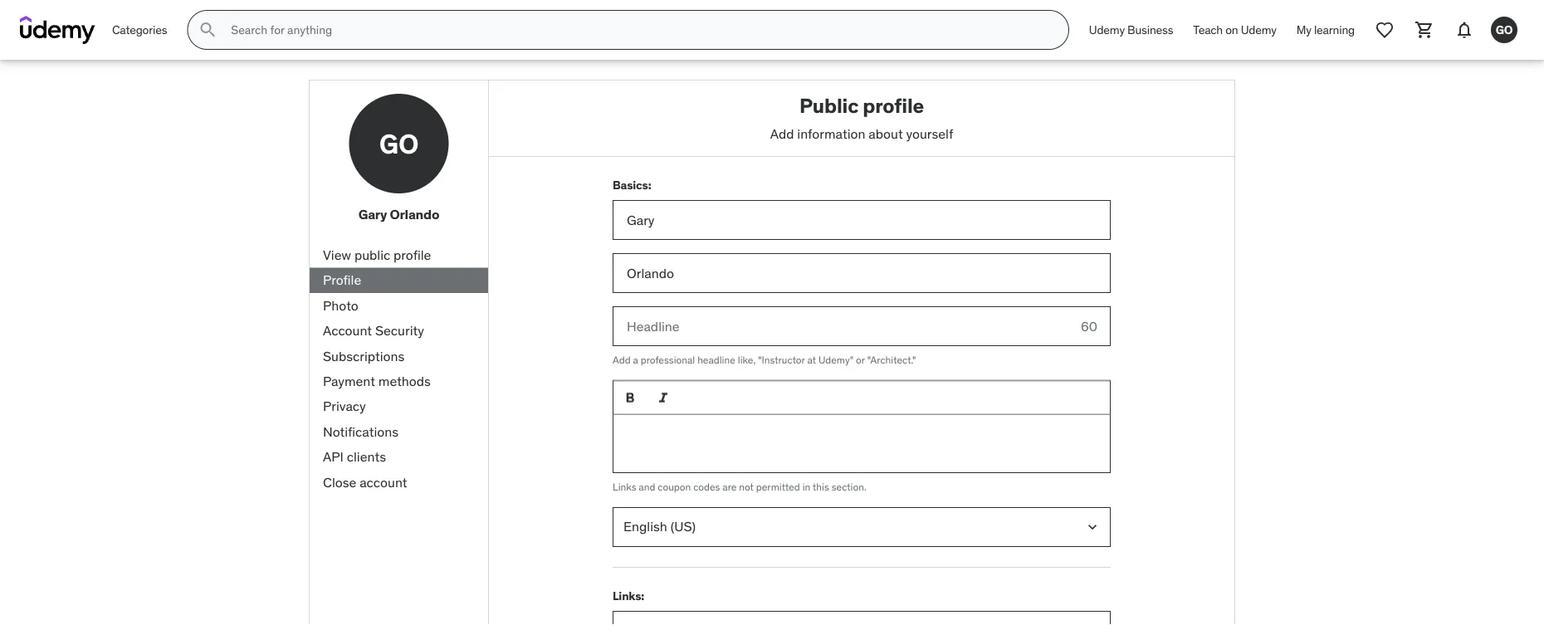 Task type: vqa. For each thing, say whether or not it's contained in the screenshot.
to related to How to Navigate Around FL Studio
no



Task type: describe. For each thing, give the bounding box(es) containing it.
coupon
[[658, 480, 691, 493]]

like,
[[738, 353, 756, 366]]

add inside "public profile add information about yourself"
[[770, 125, 794, 142]]

this
[[813, 480, 829, 493]]

udemy business link
[[1079, 10, 1183, 50]]

my learning link
[[1287, 10, 1365, 50]]

profile
[[323, 272, 361, 289]]

public
[[354, 246, 390, 263]]

codes
[[693, 480, 720, 493]]

60
[[1081, 318, 1098, 335]]

Website (http(s)://..) url field
[[613, 611, 1111, 625]]

italic image
[[655, 389, 672, 406]]

0 horizontal spatial go
[[379, 127, 419, 160]]

learning
[[1314, 22, 1355, 37]]

methods
[[379, 373, 431, 390]]

api
[[323, 448, 344, 465]]

view
[[323, 246, 351, 263]]

go link
[[1485, 10, 1524, 50]]

on
[[1226, 22, 1238, 37]]

links and coupon codes are not permitted in this section.
[[613, 480, 867, 493]]

business
[[1128, 22, 1173, 37]]

gary
[[358, 206, 387, 223]]

public
[[800, 93, 859, 118]]

notifications image
[[1455, 20, 1475, 40]]

2 udemy from the left
[[1241, 22, 1277, 37]]

1 horizontal spatial go
[[1496, 22, 1513, 37]]

account
[[360, 474, 407, 491]]

in
[[803, 480, 811, 493]]

subscriptions
[[323, 347, 405, 364]]

public profile add information about yourself
[[770, 93, 954, 142]]

account security link
[[310, 318, 488, 344]]

First Name text field
[[613, 200, 1111, 240]]

information
[[797, 125, 866, 142]]

my
[[1297, 22, 1312, 37]]



Task type: locate. For each thing, give the bounding box(es) containing it.
permitted
[[756, 480, 800, 493]]

add left information in the right top of the page
[[770, 125, 794, 142]]

0 vertical spatial add
[[770, 125, 794, 142]]

udemy image
[[20, 16, 95, 44]]

add left a at the bottom
[[613, 353, 631, 366]]

udemy
[[1089, 22, 1125, 37], [1241, 22, 1277, 37]]

0 vertical spatial profile
[[863, 93, 924, 118]]

udemy business
[[1089, 22, 1173, 37]]

udemy right on
[[1241, 22, 1277, 37]]

1 vertical spatial profile
[[394, 246, 431, 263]]

"architect."
[[867, 353, 916, 366]]

Headline text field
[[613, 307, 1068, 346]]

at
[[807, 353, 816, 366]]

categories button
[[102, 10, 177, 50]]

0 horizontal spatial udemy
[[1089, 22, 1125, 37]]

1 horizontal spatial add
[[770, 125, 794, 142]]

payment methods link
[[310, 369, 488, 394]]

yourself
[[906, 125, 954, 142]]

teach on udemy
[[1193, 22, 1277, 37]]

udemy left business
[[1089, 22, 1125, 37]]

headline
[[698, 353, 736, 366]]

close
[[323, 474, 356, 491]]

payment
[[323, 373, 375, 390]]

a
[[633, 353, 638, 366]]

add a professional headline like, "instructor at udemy" or "architect."
[[613, 353, 916, 366]]

links
[[613, 480, 636, 493]]

api clients link
[[310, 445, 488, 470]]

gary orlando
[[358, 206, 439, 223]]

notifications
[[323, 423, 399, 440]]

section.
[[832, 480, 867, 493]]

clients
[[347, 448, 386, 465]]

are
[[723, 480, 737, 493]]

go
[[1496, 22, 1513, 37], [379, 127, 419, 160]]

go up gary orlando
[[379, 127, 419, 160]]

my learning
[[1297, 22, 1355, 37]]

None text field
[[613, 415, 1111, 473]]

view public profile profile photo account security subscriptions payment methods privacy notifications api clients close account
[[323, 246, 431, 491]]

wishlist image
[[1375, 20, 1395, 40]]

photo link
[[310, 293, 488, 318]]

account
[[323, 322, 372, 339]]

view public profile link
[[310, 243, 488, 268]]

udemy"
[[819, 353, 854, 366]]

0 vertical spatial go
[[1496, 22, 1513, 37]]

shopping cart with 0 items image
[[1415, 20, 1435, 40]]

basics:
[[613, 178, 651, 192]]

1 udemy from the left
[[1089, 22, 1125, 37]]

1 horizontal spatial profile
[[863, 93, 924, 118]]

Last Name text field
[[613, 253, 1111, 293]]

0 horizontal spatial add
[[613, 353, 631, 366]]

categories
[[112, 22, 167, 37]]

0 horizontal spatial profile
[[394, 246, 431, 263]]

privacy link
[[310, 394, 488, 419]]

privacy
[[323, 398, 366, 415]]

1 horizontal spatial udemy
[[1241, 22, 1277, 37]]

profile
[[863, 93, 924, 118], [394, 246, 431, 263]]

"instructor
[[758, 353, 805, 366]]

go right notifications 'icon'
[[1496, 22, 1513, 37]]

profile up about at right top
[[863, 93, 924, 118]]

add
[[770, 125, 794, 142], [613, 353, 631, 366]]

teach
[[1193, 22, 1223, 37]]

notifications link
[[310, 419, 488, 445]]

1 vertical spatial add
[[613, 353, 631, 366]]

security
[[375, 322, 424, 339]]

photo
[[323, 297, 358, 314]]

submit search image
[[198, 20, 218, 40]]

teach on udemy link
[[1183, 10, 1287, 50]]

1 vertical spatial go
[[379, 127, 419, 160]]

subscriptions link
[[310, 344, 488, 369]]

and
[[639, 480, 655, 493]]

profile inside view public profile profile photo account security subscriptions payment methods privacy notifications api clients close account
[[394, 246, 431, 263]]

links:
[[613, 588, 644, 603]]

close account link
[[310, 470, 488, 495]]

about
[[869, 125, 903, 142]]

bold image
[[622, 389, 639, 406]]

profile up profile link
[[394, 246, 431, 263]]

profile inside "public profile add information about yourself"
[[863, 93, 924, 118]]

not
[[739, 480, 754, 493]]

professional
[[641, 353, 695, 366]]

Search for anything text field
[[228, 16, 1049, 44]]

or
[[856, 353, 865, 366]]

orlando
[[390, 206, 439, 223]]

profile link
[[310, 268, 488, 293]]



